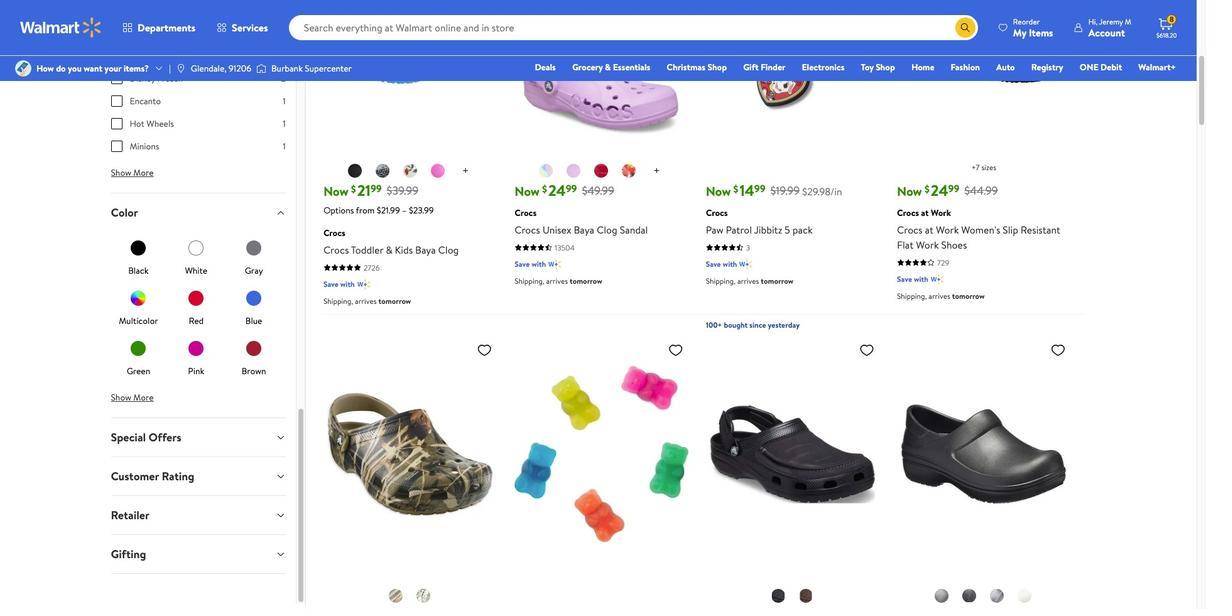 Task type: describe. For each thing, give the bounding box(es) containing it.
walmart plus image down 2726
[[357, 278, 370, 291]]

retailer tab
[[101, 496, 296, 535]]

red
[[189, 315, 204, 327]]

one debit link
[[1074, 60, 1128, 74]]

with for $19.99
[[723, 259, 737, 269]]

 image for burbank supercenter
[[256, 62, 266, 75]]

5
[[785, 223, 790, 237]]

one
[[1080, 61, 1099, 74]]

crocs toddler & kids baya clog image
[[323, 0, 497, 146]]

shop for toy shop
[[876, 61, 895, 74]]

christmas shop
[[667, 61, 727, 74]]

deals link
[[529, 60, 562, 74]]

shipping, for $49.99
[[515, 276, 544, 286]]

christmas
[[667, 61, 706, 74]]

8 $618.20
[[1157, 14, 1177, 40]]

jibbitz
[[754, 223, 782, 237]]

tomorrow for $44.99
[[952, 291, 985, 301]]

with for $44.99
[[914, 274, 928, 284]]

grocery & essentials link
[[567, 60, 656, 74]]

orchid image
[[566, 163, 581, 178]]

bought
[[724, 320, 748, 330]]

1 for minions
[[283, 140, 286, 153]]

+7
[[972, 162, 980, 173]]

my
[[1013, 25, 1027, 39]]

$ for now $ 14 99 $19.99 $29.98/in
[[733, 182, 738, 196]]

espresso image
[[798, 589, 813, 604]]

now for now $ 14 99 $19.99 $29.98/in
[[706, 183, 731, 200]]

show for character group
[[111, 166, 131, 179]]

more for color group show more button
[[133, 391, 154, 404]]

$618.20
[[1157, 31, 1177, 40]]

crocs inside crocs paw patrol jibbitz 5 pack
[[706, 206, 728, 219]]

2726
[[364, 262, 380, 273]]

black image for black/leopard image
[[934, 589, 949, 604]]

multicolor button
[[119, 287, 158, 327]]

black image for espresso icon in the right bottom of the page
[[771, 589, 786, 604]]

auto link
[[991, 60, 1021, 74]]

green
[[127, 365, 150, 378]]

24 for now $ 24 99 $49.99
[[548, 179, 566, 201]]

walmart plus image for $44.99
[[931, 273, 944, 286]]

now $ 14 99 $19.99 $29.98/in
[[706, 179, 842, 201]]

& inside crocs crocs toddler & kids baya clog
[[386, 243, 393, 257]]

white image
[[1017, 589, 1032, 604]]

color tab
[[101, 193, 296, 232]]

8
[[1170, 14, 1174, 25]]

$29.98/in
[[802, 185, 842, 198]]

home link
[[906, 60, 940, 74]]

electric pink image
[[430, 163, 445, 178]]

items
[[1029, 25, 1053, 39]]

debit
[[1101, 61, 1122, 74]]

 image for how do you want your items?
[[15, 60, 31, 77]]

0 vertical spatial at
[[921, 206, 929, 219]]

tomorrow down 2726
[[379, 296, 411, 306]]

+ button for 24
[[643, 161, 670, 181]]

toddler
[[351, 243, 383, 257]]

encanto
[[130, 95, 161, 107]]

tomorrow for $19.99
[[761, 276, 794, 286]]

supercenter
[[305, 62, 352, 75]]

finder
[[761, 61, 786, 74]]

khaki image
[[388, 589, 403, 604]]

show more button for character group
[[101, 163, 164, 183]]

gray button
[[243, 237, 265, 277]]

unisex
[[543, 223, 571, 237]]

paw
[[706, 223, 724, 237]]

walmart plus image for $49.99
[[549, 258, 561, 271]]

gray
[[245, 264, 263, 277]]

you
[[68, 62, 82, 75]]

flat
[[897, 238, 914, 252]]

crocs at work women's slip resistant flat work shoes image
[[897, 0, 1071, 146]]

deals
[[535, 61, 556, 74]]

$39.99
[[387, 183, 419, 199]]

show more button for color group
[[101, 388, 164, 408]]

home
[[912, 61, 935, 74]]

clog inside crocs crocs toddler & kids baya clog
[[438, 243, 459, 257]]

0 vertical spatial work
[[931, 206, 951, 219]]

do
[[56, 62, 66, 75]]

auto
[[996, 61, 1015, 74]]

multicolor
[[119, 315, 158, 327]]

customer rating button
[[101, 457, 296, 496]]

Search search field
[[289, 15, 978, 40]]

pepper image
[[594, 163, 609, 178]]

$ for now $ 24 99 $44.99
[[925, 182, 930, 196]]

+ for 24
[[653, 163, 660, 179]]

729
[[937, 257, 949, 268]]

patrol
[[726, 223, 752, 237]]

pink
[[188, 365, 204, 378]]

special offers
[[111, 430, 181, 445]]

add to favorites list, candy bear jibbitz 5 pack image
[[668, 342, 683, 358]]

black/leopard image
[[962, 589, 977, 604]]

m
[[1125, 16, 1131, 27]]

your
[[105, 62, 121, 75]]

crocs crocs toddler & kids baya clog
[[323, 227, 459, 257]]

gifting button
[[101, 535, 296, 574]]

since
[[750, 320, 766, 330]]

resistant
[[1021, 223, 1061, 237]]

hot wheels
[[130, 117, 174, 130]]

walmart+ link
[[1133, 60, 1182, 74]]

add to favorites list, crocs men's yukon vista ii clog sandal image
[[859, 342, 875, 358]]

shipping, arrives tomorrow for $44.99
[[897, 291, 985, 301]]

100+ bought since yesterday
[[706, 320, 800, 330]]

women's
[[961, 223, 1000, 237]]

departments button
[[112, 13, 206, 43]]

wheels
[[147, 117, 174, 130]]

frozen
[[157, 72, 183, 85]]

brown button
[[242, 337, 266, 378]]

save for $49.99
[[515, 259, 530, 269]]

customer rating tab
[[101, 457, 296, 496]]

black button
[[127, 237, 150, 277]]

walmart plus image for $19.99
[[740, 258, 752, 271]]

blue
[[246, 315, 262, 327]]

shipping, for $44.99
[[897, 291, 927, 301]]

crocs unisex baya clog sandal image
[[515, 0, 688, 146]]

gift finder link
[[738, 60, 791, 74]]

kids
[[395, 243, 413, 257]]

+ button for 21
[[452, 161, 479, 181]]

13504
[[555, 242, 575, 253]]

green button
[[127, 337, 150, 378]]

crocs at work women's neria pro ii slip resistant clog image
[[897, 337, 1071, 572]]

burbank
[[271, 62, 303, 75]]

black/new wave image
[[990, 589, 1005, 604]]

electronics
[[802, 61, 845, 74]]

add to favorites list, crocs unisex classic realtree clog image
[[477, 342, 492, 358]]

now for now $ 21 99 $39.99 options from $21.99 – $23.99
[[323, 183, 348, 200]]

21
[[357, 179, 371, 201]]

how do you want your items?
[[36, 62, 149, 75]]

glendale, 91206
[[191, 62, 251, 75]]

1 for encanto
[[283, 95, 286, 107]]

shipping, arrives tomorrow for $19.99
[[706, 276, 794, 286]]

$23.99
[[409, 204, 434, 217]]

character group
[[111, 72, 286, 163]]

minions
[[130, 140, 159, 153]]

cherry image
[[402, 163, 418, 178]]

|
[[169, 62, 171, 75]]



Task type: locate. For each thing, give the bounding box(es) containing it.
baya up 13504 in the left of the page
[[574, 223, 594, 237]]

+ button right tie dye image
[[643, 161, 670, 181]]

0 vertical spatial show more button
[[101, 163, 164, 183]]

91206
[[229, 62, 251, 75]]

24 down multicolor image
[[548, 179, 566, 201]]

gifting tab
[[101, 535, 296, 574]]

$ for now $ 21 99 $39.99 options from $21.99 – $23.99
[[351, 182, 356, 196]]

tomorrow down 13504 in the left of the page
[[570, 276, 602, 286]]

tie dye image
[[621, 163, 636, 178]]

shop right toy
[[876, 61, 895, 74]]

registry link
[[1026, 60, 1069, 74]]

now $ 21 99 $39.99 options from $21.99 – $23.99
[[323, 179, 434, 217]]

save with for $49.99
[[515, 259, 546, 269]]

clog
[[597, 223, 617, 237], [438, 243, 459, 257]]

2 horizontal spatial black image
[[934, 589, 949, 604]]

black image
[[347, 163, 362, 178], [771, 589, 786, 604], [934, 589, 949, 604]]

99 inside "now $ 24 99 $49.99"
[[566, 182, 577, 195]]

work down now $ 24 99 $44.99
[[931, 206, 951, 219]]

3 now from the left
[[706, 183, 731, 200]]

0 horizontal spatial  image
[[15, 60, 31, 77]]

gifting
[[111, 547, 146, 562]]

special offers tab
[[101, 418, 296, 457]]

now
[[323, 183, 348, 200], [515, 183, 540, 200], [706, 183, 731, 200], [897, 183, 922, 200]]

99 inside now $ 21 99 $39.99 options from $21.99 – $23.99
[[371, 182, 382, 195]]

1 more from the top
[[133, 166, 154, 179]]

24
[[548, 179, 566, 201], [931, 179, 948, 201]]

+ for 21
[[462, 163, 469, 179]]

1 horizontal spatial + button
[[643, 161, 670, 181]]

arrives
[[546, 276, 568, 286], [737, 276, 759, 286], [929, 291, 950, 301], [355, 296, 377, 306]]

0 horizontal spatial +
[[462, 163, 469, 179]]

disney frozen
[[130, 72, 183, 85]]

1 horizontal spatial black image
[[771, 589, 786, 604]]

toy shop link
[[855, 60, 901, 74]]

save for $19.99
[[706, 259, 721, 269]]

2 + button from the left
[[643, 161, 670, 181]]

0 horizontal spatial black image
[[347, 163, 362, 178]]

2 show from the top
[[111, 391, 131, 404]]

1 vertical spatial 1
[[283, 117, 286, 130]]

hi, jeremy m account
[[1089, 16, 1131, 39]]

white button
[[185, 237, 208, 277]]

24 for now $ 24 99 $44.99
[[931, 179, 948, 201]]

show more button down minions
[[101, 163, 164, 183]]

tomorrow up yesterday
[[761, 276, 794, 286]]

99 for now $ 21 99 $39.99 options from $21.99 – $23.99
[[371, 182, 382, 195]]

brown
[[242, 365, 266, 378]]

essentials
[[613, 61, 650, 74]]

special
[[111, 430, 146, 445]]

14
[[740, 179, 754, 201]]

add to favorites list, crocs at work women's neria pro ii slip resistant clog image
[[1051, 342, 1066, 358]]

+ button right electric pink image
[[452, 161, 479, 181]]

shipping, arrives tomorrow down 2726
[[323, 296, 411, 306]]

arrives for $44.99
[[929, 291, 950, 301]]

$ for now $ 24 99 $49.99
[[542, 182, 547, 196]]

$ inside "now $ 24 99 $49.99"
[[542, 182, 547, 196]]

show more for color group
[[111, 391, 154, 404]]

shipping, down flat
[[897, 291, 927, 301]]

tomorrow down shoes
[[952, 291, 985, 301]]

now up options
[[323, 183, 348, 200]]

1 99 from the left
[[371, 182, 382, 195]]

0 vertical spatial 1
[[283, 95, 286, 107]]

1 vertical spatial work
[[936, 223, 959, 237]]

work right flat
[[916, 238, 939, 252]]

hot
[[130, 117, 144, 130]]

1 vertical spatial &
[[386, 243, 393, 257]]

show for color group
[[111, 391, 131, 404]]

1 show from the top
[[111, 166, 131, 179]]

crocs men's yukon vista ii clog sandal image
[[706, 337, 880, 572]]

save with down toddler
[[323, 279, 355, 289]]

clog right kids
[[438, 243, 459, 257]]

shipping, arrives tomorrow down '729' on the right of page
[[897, 291, 985, 301]]

baya right kids
[[415, 243, 436, 257]]

save with
[[515, 259, 546, 269], [706, 259, 737, 269], [897, 274, 928, 284], [323, 279, 355, 289]]

arrives down '3'
[[737, 276, 759, 286]]

24 left "$44.99"
[[931, 179, 948, 201]]

 image right 91206
[[256, 62, 266, 75]]

2 $ from the left
[[542, 182, 547, 196]]

2 show more button from the top
[[101, 388, 164, 408]]

fashion
[[951, 61, 980, 74]]

99 down orchid image
[[566, 182, 577, 195]]

black image for black/multi image
[[347, 163, 362, 178]]

$49.99
[[582, 183, 614, 199]]

0 vertical spatial baya
[[574, 223, 594, 237]]

shoes
[[941, 238, 967, 252]]

$ down multicolor image
[[542, 182, 547, 196]]

shipping, for $19.99
[[706, 276, 736, 286]]

$ inside now $ 14 99 $19.99 $29.98/in
[[733, 182, 738, 196]]

retailer button
[[101, 496, 296, 535]]

0 horizontal spatial baya
[[415, 243, 436, 257]]

arrives for $49.99
[[546, 276, 568, 286]]

services
[[232, 21, 268, 35]]

99 for now $ 24 99 $44.99
[[948, 182, 959, 195]]

black image left espresso icon in the right bottom of the page
[[771, 589, 786, 604]]

baya inside crocs crocs toddler & kids baya clog
[[415, 243, 436, 257]]

 image
[[15, 60, 31, 77], [256, 62, 266, 75]]

0 vertical spatial show more
[[111, 166, 154, 179]]

1 1 from the top
[[283, 95, 286, 107]]

100+
[[706, 320, 722, 330]]

shipping, arrives tomorrow down 13504 in the left of the page
[[515, 276, 602, 286]]

crocs unisex classic realtree clog image
[[323, 337, 497, 572]]

save for $44.99
[[897, 274, 912, 284]]

more for show more button corresponding to character group
[[133, 166, 154, 179]]

3 $ from the left
[[733, 182, 738, 196]]

0 horizontal spatial + button
[[452, 161, 479, 181]]

black image up 21
[[347, 163, 362, 178]]

1 vertical spatial more
[[133, 391, 154, 404]]

99 for now $ 14 99 $19.99 $29.98/in
[[754, 182, 766, 195]]

reorder
[[1013, 16, 1040, 27]]

walmart plus image down 13504 in the left of the page
[[549, 258, 561, 271]]

special offers button
[[101, 418, 296, 457]]

1 vertical spatial at
[[925, 223, 934, 237]]

0 vertical spatial more
[[133, 166, 154, 179]]

None checkbox
[[111, 73, 122, 84], [111, 95, 122, 107], [111, 118, 122, 129], [111, 141, 122, 152], [111, 73, 122, 84], [111, 95, 122, 107], [111, 118, 122, 129], [111, 141, 122, 152]]

now $ 24 99 $44.99
[[897, 179, 998, 201]]

shipping, down unisex
[[515, 276, 544, 286]]

show down green
[[111, 391, 131, 404]]

customer
[[111, 469, 159, 484]]

4 now from the left
[[897, 183, 922, 200]]

save with down paw
[[706, 259, 737, 269]]

christmas shop link
[[661, 60, 733, 74]]

0 vertical spatial &
[[605, 61, 611, 74]]

2
[[281, 72, 286, 85]]

$ left "$44.99"
[[925, 182, 930, 196]]

1 now from the left
[[323, 183, 348, 200]]

registry
[[1031, 61, 1063, 74]]

2 show more from the top
[[111, 391, 154, 404]]

want
[[84, 62, 102, 75]]

save with down unisex
[[515, 259, 546, 269]]

99 down black/multi image
[[371, 182, 382, 195]]

1 + from the left
[[462, 163, 469, 179]]

walmart plus image down '729' on the right of page
[[931, 273, 944, 286]]

clog inside crocs crocs unisex baya clog sandal
[[597, 223, 617, 237]]

search icon image
[[960, 23, 971, 33]]

more
[[133, 166, 154, 179], [133, 391, 154, 404]]

walnut image
[[416, 589, 431, 604]]

1 vertical spatial show more
[[111, 391, 154, 404]]

how
[[36, 62, 54, 75]]

$
[[351, 182, 356, 196], [542, 182, 547, 196], [733, 182, 738, 196], [925, 182, 930, 196]]

shipping, arrives tomorrow down '3'
[[706, 276, 794, 286]]

4 99 from the left
[[948, 182, 959, 195]]

crocs at work crocs at work women's slip resistant flat work shoes
[[897, 206, 1061, 252]]

save with for $19.99
[[706, 259, 737, 269]]

grocery
[[572, 61, 603, 74]]

shipping, down toddler
[[323, 296, 353, 306]]

walmart plus image
[[549, 258, 561, 271], [740, 258, 752, 271], [931, 273, 944, 286], [357, 278, 370, 291]]

+ right electric pink image
[[462, 163, 469, 179]]

& right grocery
[[605, 61, 611, 74]]

show down minions
[[111, 166, 131, 179]]

with
[[532, 259, 546, 269], [723, 259, 737, 269], [914, 274, 928, 284], [340, 279, 355, 289]]

now left 14 at the right of the page
[[706, 183, 731, 200]]

show more down minions
[[111, 166, 154, 179]]

$ left 14 at the right of the page
[[733, 182, 738, 196]]

toy shop
[[861, 61, 895, 74]]

$ left 21
[[351, 182, 356, 196]]

arrives down '729' on the right of page
[[929, 291, 950, 301]]

now up flat
[[897, 183, 922, 200]]

show more button
[[101, 163, 164, 183], [101, 388, 164, 408]]

0 horizontal spatial shop
[[708, 61, 727, 74]]

more down green
[[133, 391, 154, 404]]

99 inside now $ 24 99 $44.99
[[948, 182, 959, 195]]

1 + button from the left
[[452, 161, 479, 181]]

1
[[283, 95, 286, 107], [283, 117, 286, 130], [283, 140, 286, 153]]

gift
[[743, 61, 759, 74]]

black
[[128, 264, 149, 277]]

white
[[185, 264, 207, 277]]

$ inside now $ 24 99 $44.99
[[925, 182, 930, 196]]

walmart plus image down '3'
[[740, 258, 752, 271]]

1 vertical spatial clog
[[438, 243, 459, 257]]

now $ 24 99 $49.99
[[515, 179, 614, 201]]

glendale,
[[191, 62, 227, 75]]

2 + from the left
[[653, 163, 660, 179]]

now inside now $ 24 99 $44.99
[[897, 183, 922, 200]]

1 24 from the left
[[548, 179, 566, 201]]

now down multicolor image
[[515, 183, 540, 200]]

2 vertical spatial work
[[916, 238, 939, 252]]

paw patrol jibbitz 5 pack image
[[706, 0, 880, 146]]

99 left $19.99
[[754, 182, 766, 195]]

crocs crocs unisex baya clog sandal
[[515, 206, 648, 237]]

1 horizontal spatial shop
[[876, 61, 895, 74]]

0 horizontal spatial 24
[[548, 179, 566, 201]]

shipping, up the 100+
[[706, 276, 736, 286]]

–
[[402, 204, 407, 217]]

shipping,
[[515, 276, 544, 286], [706, 276, 736, 286], [897, 291, 927, 301], [323, 296, 353, 306]]

1 vertical spatial show
[[111, 391, 131, 404]]

now inside now $ 21 99 $39.99 options from $21.99 – $23.99
[[323, 183, 348, 200]]

shop
[[708, 61, 727, 74], [876, 61, 895, 74]]

$19.99
[[771, 183, 800, 199]]

$44.99
[[964, 183, 998, 199]]

1 horizontal spatial clog
[[597, 223, 617, 237]]

1 horizontal spatial  image
[[256, 62, 266, 75]]

3
[[746, 242, 750, 253]]

3 99 from the left
[[754, 182, 766, 195]]

shop right christmas
[[708, 61, 727, 74]]

jeremy
[[1099, 16, 1123, 27]]

shipping, arrives tomorrow for $49.99
[[515, 276, 602, 286]]

now for now $ 24 99 $44.99
[[897, 183, 922, 200]]

 image left how
[[15, 60, 31, 77]]

color group
[[111, 232, 286, 383]]

Walmart Site-Wide search field
[[289, 15, 978, 40]]

1 vertical spatial baya
[[415, 243, 436, 257]]

2 99 from the left
[[566, 182, 577, 195]]

2 shop from the left
[[876, 61, 895, 74]]

crocs
[[515, 206, 537, 219], [706, 206, 728, 219], [897, 206, 919, 219], [515, 223, 540, 237], [897, 223, 923, 237], [323, 227, 345, 239], [323, 243, 349, 257]]

multicolor image
[[538, 163, 554, 178]]

0 horizontal spatial &
[[386, 243, 393, 257]]

+ right tie dye image
[[653, 163, 660, 179]]

2 1 from the top
[[283, 117, 286, 130]]

0 vertical spatial show
[[111, 166, 131, 179]]

with for $49.99
[[532, 259, 546, 269]]

baya inside crocs crocs unisex baya clog sandal
[[574, 223, 594, 237]]

1 horizontal spatial &
[[605, 61, 611, 74]]

walmart+
[[1139, 61, 1176, 74]]

now inside "now $ 24 99 $49.99"
[[515, 183, 540, 200]]

0 vertical spatial clog
[[597, 223, 617, 237]]

tomorrow for $49.99
[[570, 276, 602, 286]]

3 1 from the top
[[283, 140, 286, 153]]

1 horizontal spatial 24
[[931, 179, 948, 201]]

pack
[[793, 223, 813, 237]]

yesterday
[[768, 320, 800, 330]]

1 horizontal spatial baya
[[574, 223, 594, 237]]

arrives down 13504 in the left of the page
[[546, 276, 568, 286]]

2 vertical spatial 1
[[283, 140, 286, 153]]

show more button down green
[[101, 388, 164, 408]]

 image
[[176, 63, 186, 74]]

work up shoes
[[936, 223, 959, 237]]

1 horizontal spatial +
[[653, 163, 660, 179]]

save with for $44.99
[[897, 274, 928, 284]]

99 for now $ 24 99 $49.99
[[566, 182, 577, 195]]

items?
[[124, 62, 149, 75]]

now for now $ 24 99 $49.99
[[515, 183, 540, 200]]

99 inside now $ 14 99 $19.99 $29.98/in
[[754, 182, 766, 195]]

options
[[323, 204, 354, 217]]

walmart image
[[20, 18, 102, 38]]

1 for hot wheels
[[283, 117, 286, 130]]

services button
[[206, 13, 279, 43]]

show
[[111, 166, 131, 179], [111, 391, 131, 404]]

from
[[356, 204, 375, 217]]

arrives down 2726
[[355, 296, 377, 306]]

account
[[1089, 25, 1125, 39]]

99
[[371, 182, 382, 195], [566, 182, 577, 195], [754, 182, 766, 195], [948, 182, 959, 195]]

0 horizontal spatial clog
[[438, 243, 459, 257]]

black/multi image
[[375, 163, 390, 178]]

1 show more button from the top
[[101, 163, 164, 183]]

crocs paw patrol jibbitz 5 pack
[[706, 206, 813, 237]]

show more for character group
[[111, 166, 154, 179]]

clog left sandal
[[597, 223, 617, 237]]

1 show more from the top
[[111, 166, 154, 179]]

offers
[[149, 430, 181, 445]]

99 left "$44.99"
[[948, 182, 959, 195]]

&
[[605, 61, 611, 74], [386, 243, 393, 257]]

black image left black/leopard image
[[934, 589, 949, 604]]

$ inside now $ 21 99 $39.99 options from $21.99 – $23.99
[[351, 182, 356, 196]]

1 shop from the left
[[708, 61, 727, 74]]

save with down flat
[[897, 274, 928, 284]]

sizes
[[982, 162, 996, 173]]

rating
[[162, 469, 194, 484]]

burbank supercenter
[[271, 62, 352, 75]]

shop for christmas shop
[[708, 61, 727, 74]]

retailer
[[111, 508, 150, 523]]

4 $ from the left
[[925, 182, 930, 196]]

more down minions
[[133, 166, 154, 179]]

now inside now $ 14 99 $19.99 $29.98/in
[[706, 183, 731, 200]]

1 $ from the left
[[351, 182, 356, 196]]

2 now from the left
[[515, 183, 540, 200]]

& left kids
[[386, 243, 393, 257]]

candy bear jibbitz 5 pack image
[[515, 337, 688, 572]]

1 vertical spatial show more button
[[101, 388, 164, 408]]

grocery & essentials
[[572, 61, 650, 74]]

show more down green
[[111, 391, 154, 404]]

one debit
[[1080, 61, 1122, 74]]

2 more from the top
[[133, 391, 154, 404]]

arrives for $19.99
[[737, 276, 759, 286]]

at
[[921, 206, 929, 219], [925, 223, 934, 237]]

2 24 from the left
[[931, 179, 948, 201]]



Task type: vqa. For each thing, say whether or not it's contained in the screenshot.
"INTERACTIVE" in Now $29.86 $34.99 Cookeez Makery Cinnamon Treatz Pink Oven, Scented, Interactive Plush, Styles Vary, Ages 5+
no



